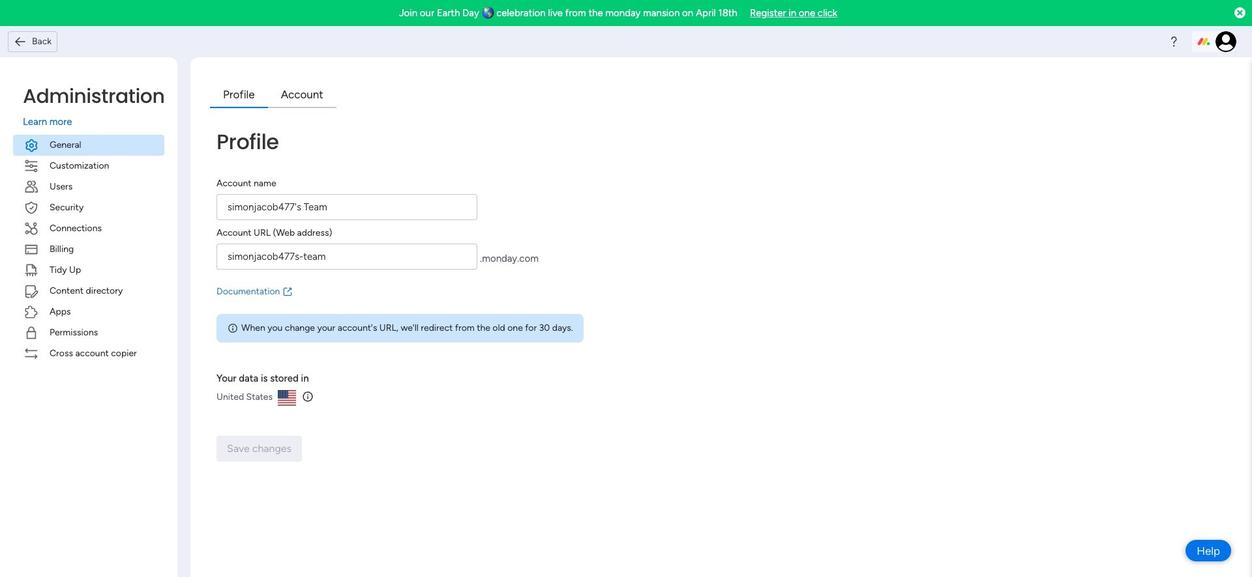 Task type: locate. For each thing, give the bounding box(es) containing it.
None text field
[[217, 194, 477, 220], [217, 244, 477, 270], [217, 194, 477, 220], [217, 244, 477, 270]]

jacob simon image
[[1216, 31, 1236, 52]]

help image
[[1167, 35, 1180, 48]]



Task type: describe. For each thing, give the bounding box(es) containing it.
back to workspace image
[[14, 35, 27, 48]]



Task type: vqa. For each thing, say whether or not it's contained in the screenshot.
"Help center" Element on the right of the page
no



